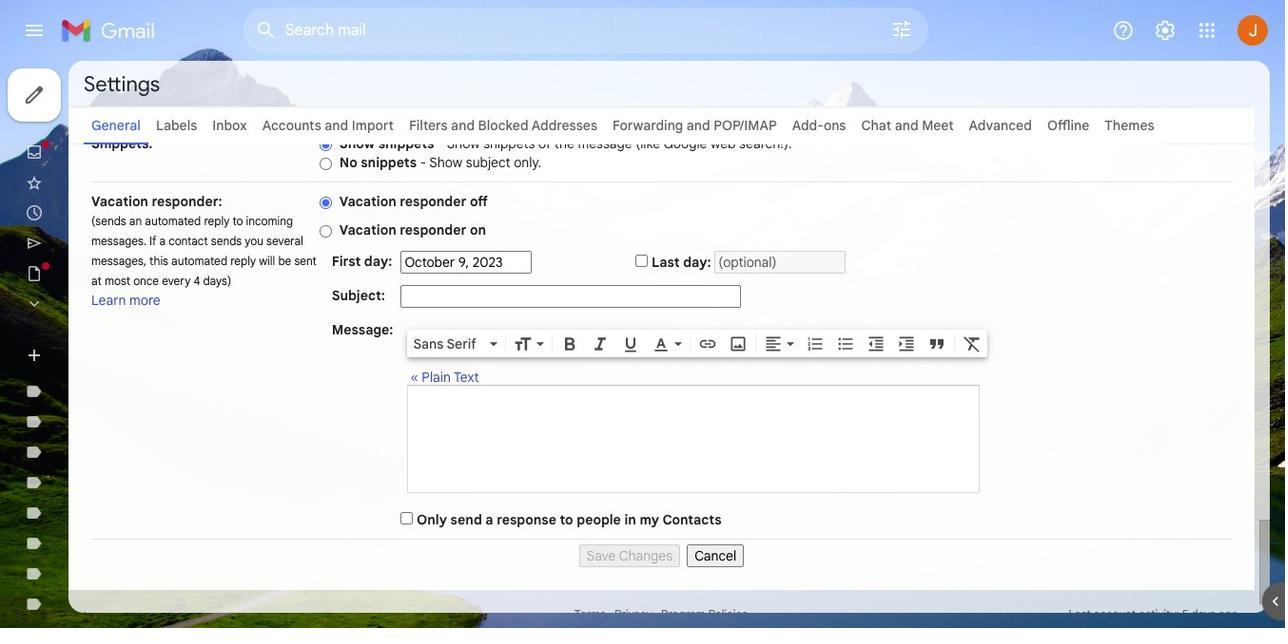 Task type: describe. For each thing, give the bounding box(es) containing it.
changes
[[619, 548, 673, 565]]

advanced link
[[969, 117, 1032, 134]]

bulleted list ‪(⌘⇧8)‬ image
[[837, 335, 856, 354]]

insert image image
[[729, 335, 748, 354]]

day: for last day:
[[683, 254, 711, 271]]

days
[[1191, 608, 1216, 622]]

google
[[663, 135, 707, 152]]

- for show snippets of the message (like google web search!).
[[438, 135, 444, 152]]

filters and blocked addresses link
[[409, 117, 597, 134]]

activity:
[[1139, 608, 1179, 622]]

contact
[[168, 234, 208, 248]]

import
[[352, 117, 394, 134]]

message:
[[332, 322, 393, 339]]

program
[[661, 608, 706, 622]]

program policies link
[[661, 608, 748, 622]]

1 vertical spatial reply
[[230, 254, 256, 268]]

link ‪(⌘k)‬ image
[[699, 335, 718, 354]]

vacation responder on
[[339, 222, 486, 239]]

vacation for vacation responder on
[[339, 222, 396, 239]]

(like
[[636, 135, 660, 152]]

snippets:
[[91, 135, 153, 152]]

labels
[[156, 117, 197, 134]]

forwarding and pop/imap
[[613, 117, 777, 134]]

last account activity: 5 days ago
[[1069, 608, 1238, 622]]

search mail image
[[249, 13, 283, 48]]

save changes button
[[579, 545, 680, 568]]

response
[[497, 512, 556, 529]]

show for no snippets
[[429, 154, 463, 171]]

forwarding
[[613, 117, 683, 134]]

underline ‪(⌘u)‬ image
[[622, 336, 641, 355]]

account
[[1094, 608, 1136, 622]]

forwarding and pop/imap link
[[613, 117, 777, 134]]

settings
[[84, 71, 160, 97]]

chat and meet link
[[861, 117, 954, 134]]

and for chat
[[895, 117, 919, 134]]

ago
[[1219, 608, 1238, 622]]

if
[[149, 234, 156, 248]]

4
[[193, 274, 200, 288]]

- for show subject only.
[[420, 154, 426, 171]]

1 · from the left
[[609, 608, 612, 622]]

remove formatting ‪(⌘\)‬ image
[[963, 335, 982, 354]]

subject:
[[332, 287, 385, 304]]

several
[[266, 234, 303, 248]]

policies
[[709, 608, 748, 622]]

of
[[538, 135, 551, 152]]

add-
[[792, 117, 824, 134]]

accounts
[[262, 117, 321, 134]]

most
[[105, 274, 130, 288]]

and for filters
[[451, 117, 475, 134]]

general
[[91, 117, 141, 134]]

pop/imap
[[714, 117, 777, 134]]

last day:
[[652, 254, 711, 271]]

labels link
[[156, 117, 197, 134]]

more
[[129, 292, 160, 309]]

people
[[577, 512, 621, 529]]

bold ‪(⌘b)‬ image
[[561, 335, 580, 354]]

1 vertical spatial to
[[560, 512, 573, 529]]

0 vertical spatial automated
[[145, 214, 201, 228]]

first day:
[[332, 253, 392, 270]]

vacation for vacation responder off
[[339, 193, 396, 210]]

incoming
[[246, 214, 293, 228]]

Vacation responder off radio
[[319, 196, 332, 210]]

themes link
[[1105, 117, 1155, 134]]

last for last day:
[[652, 254, 680, 271]]

navigation containing save changes
[[91, 540, 1232, 568]]

an
[[129, 214, 142, 228]]

Only send a response to people in my Contacts checkbox
[[401, 513, 413, 525]]

learn
[[91, 292, 126, 309]]

footer containing terms
[[68, 606, 1255, 629]]

this
[[149, 254, 168, 268]]

show for show snippets
[[447, 135, 480, 152]]

at
[[91, 274, 102, 288]]

on
[[470, 222, 486, 239]]

Last day: checkbox
[[636, 255, 648, 267]]

snippets for show snippets of the message (like google web search!).
[[378, 135, 434, 152]]

last for last account activity: 5 days ago
[[1069, 608, 1091, 622]]

main menu image
[[23, 19, 46, 42]]

once
[[133, 274, 159, 288]]

snippets for show subject only.
[[361, 154, 417, 171]]

gmail image
[[61, 11, 165, 49]]

sans
[[413, 336, 444, 353]]

the
[[554, 135, 574, 152]]

responder:
[[152, 193, 222, 210]]

privacy
[[615, 608, 652, 622]]

messages.
[[91, 234, 147, 248]]

Vacation responder text field
[[408, 396, 979, 483]]

only send a response to people in my contacts
[[417, 512, 722, 529]]

save changes
[[587, 548, 673, 565]]

cancel button
[[687, 545, 744, 568]]

numbered list ‪(⌘⇧7)‬ image
[[806, 335, 825, 354]]

learn more link
[[91, 292, 160, 309]]

indent more ‪(⌘])‬ image
[[897, 335, 916, 354]]

blocked
[[478, 117, 529, 134]]

offline link
[[1047, 117, 1090, 134]]



Task type: locate. For each thing, give the bounding box(es) containing it.
message
[[578, 135, 632, 152]]

subject
[[466, 154, 510, 171]]

show snippets - show snippets of the message (like google web search!).
[[339, 135, 792, 152]]

serif
[[447, 336, 476, 353]]

quote ‪(⌘⇧9)‬ image
[[928, 335, 947, 354]]

to inside vacation responder: (sends an automated reply to incoming messages. if a contact sends you several messages, this automated reply will be sent at most once every 4 days) learn more
[[232, 214, 243, 228]]

4 and from the left
[[895, 117, 919, 134]]

no snippets - show subject only.
[[339, 154, 541, 171]]

chat and meet
[[861, 117, 954, 134]]

0 vertical spatial a
[[159, 234, 166, 248]]

accounts and import
[[262, 117, 394, 134]]

1 vertical spatial responder
[[400, 222, 466, 239]]

first
[[332, 253, 361, 270]]

1 vertical spatial a
[[485, 512, 493, 529]]

sends
[[211, 234, 242, 248]]

·
[[609, 608, 612, 622], [655, 608, 658, 622]]

and right chat
[[895, 117, 919, 134]]

send
[[451, 512, 482, 529]]

- down filters
[[420, 154, 426, 171]]

-
[[438, 135, 444, 152], [420, 154, 426, 171]]

and for forwarding
[[687, 117, 710, 134]]

web
[[711, 135, 736, 152]]

add-ons link
[[792, 117, 846, 134]]

0 vertical spatial -
[[438, 135, 444, 152]]

settings image
[[1154, 19, 1177, 42]]

and up google
[[687, 117, 710, 134]]

to up sends
[[232, 214, 243, 228]]

1 horizontal spatial a
[[485, 512, 493, 529]]

3 and from the left
[[687, 117, 710, 134]]

support image
[[1112, 19, 1135, 42]]

0 horizontal spatial day:
[[364, 253, 392, 270]]

vacation for vacation responder: (sends an automated reply to incoming messages. if a contact sends you several messages, this automated reply will be sent at most once every 4 days) learn more
[[91, 193, 148, 210]]

indent less ‪(⌘[)‬ image
[[867, 335, 886, 354]]

advanced
[[969, 117, 1032, 134]]

0 vertical spatial to
[[232, 214, 243, 228]]

automated down responder:
[[145, 214, 201, 228]]

meet
[[922, 117, 954, 134]]

5
[[1182, 608, 1189, 622]]

addresses
[[532, 117, 597, 134]]

vacation responder off
[[339, 193, 488, 210]]

a inside vacation responder: (sends an automated reply to incoming messages. if a contact sends you several messages, this automated reply will be sent at most once every 4 days) learn more
[[159, 234, 166, 248]]

(sends
[[91, 214, 126, 228]]

Last day: text field
[[715, 251, 846, 274]]

vacation responder: (sends an automated reply to incoming messages. if a contact sends you several messages, this automated reply will be sent at most once every 4 days) learn more
[[91, 193, 317, 309]]

accounts and import link
[[262, 117, 394, 134]]

and for accounts
[[325, 117, 348, 134]]

1 vertical spatial last
[[1069, 608, 1091, 622]]

in
[[624, 512, 636, 529]]

First day: text field
[[401, 251, 532, 274]]

responder for on
[[400, 222, 466, 239]]

off
[[470, 193, 488, 210]]

last inside footer
[[1069, 608, 1091, 622]]

responder down vacation responder off
[[400, 222, 466, 239]]

footer
[[68, 606, 1255, 629]]

Search mail text field
[[285, 21, 837, 40]]

snippets down 'blocked'
[[483, 135, 535, 152]]

reply up sends
[[204, 214, 230, 228]]

day:
[[364, 253, 392, 270], [683, 254, 711, 271]]

show up no
[[339, 135, 375, 152]]

vacation right the vacation responder off option in the left top of the page
[[339, 193, 396, 210]]

contacts
[[662, 512, 722, 529]]

responder
[[400, 193, 466, 210], [400, 222, 466, 239]]

1 horizontal spatial ·
[[655, 608, 658, 622]]

only
[[417, 512, 447, 529]]

day: right first
[[364, 253, 392, 270]]

Vacation responder on radio
[[319, 224, 332, 239]]

advanced search options image
[[883, 10, 921, 49]]

terms · privacy · program policies
[[574, 608, 748, 622]]

0 horizontal spatial a
[[159, 234, 166, 248]]

sans serif
[[413, 336, 476, 353]]

2 and from the left
[[451, 117, 475, 134]]

inbox link
[[212, 117, 247, 134]]

my
[[640, 512, 659, 529]]

snippets right no
[[361, 154, 417, 171]]

no
[[339, 154, 357, 171]]

0 horizontal spatial -
[[420, 154, 426, 171]]

· right terms
[[609, 608, 612, 622]]

terms
[[574, 608, 606, 622]]

themes
[[1105, 117, 1155, 134]]

day: right fixed end date 'checkbox'
[[683, 254, 711, 271]]

navigation
[[0, 61, 228, 629], [91, 540, 1232, 568]]

· right privacy
[[655, 608, 658, 622]]

search!).
[[739, 135, 792, 152]]

filters
[[409, 117, 448, 134]]

formatting options toolbar
[[408, 330, 988, 357]]

2 responder from the top
[[400, 222, 466, 239]]

days)
[[203, 274, 231, 288]]

0 vertical spatial reply
[[204, 214, 230, 228]]

vacation
[[91, 193, 148, 210], [339, 193, 396, 210], [339, 222, 396, 239]]

snippets down filters
[[378, 135, 434, 152]]

No snippets radio
[[319, 157, 332, 171]]

a right send
[[485, 512, 493, 529]]

vacation inside vacation responder: (sends an automated reply to incoming messages. if a contact sends you several messages, this automated reply will be sent at most once every 4 days) learn more
[[91, 193, 148, 210]]

automated
[[145, 214, 201, 228], [171, 254, 227, 268]]

day: for first day:
[[364, 253, 392, 270]]

filters and blocked addresses
[[409, 117, 597, 134]]

0 vertical spatial responder
[[400, 193, 466, 210]]

last
[[652, 254, 680, 271], [1069, 608, 1091, 622]]

italic ‪(⌘i)‬ image
[[591, 335, 610, 354]]

1 horizontal spatial reply
[[230, 254, 256, 268]]

None search field
[[244, 8, 928, 53]]

1 vertical spatial -
[[420, 154, 426, 171]]

chat
[[861, 117, 891, 134]]

0 horizontal spatial to
[[232, 214, 243, 228]]

a right if
[[159, 234, 166, 248]]

responder for off
[[400, 193, 466, 210]]

1 horizontal spatial day:
[[683, 254, 711, 271]]

1 horizontal spatial -
[[438, 135, 444, 152]]

add-ons
[[792, 117, 846, 134]]

cancel
[[695, 548, 736, 565]]

0 horizontal spatial reply
[[204, 214, 230, 228]]

automated up 4 on the left top of the page
[[171, 254, 227, 268]]

inbox
[[212, 117, 247, 134]]

- up "no snippets - show subject only." at the top of page
[[438, 135, 444, 152]]

be
[[278, 254, 291, 268]]

privacy link
[[615, 608, 652, 622]]

ons
[[824, 117, 846, 134]]

and right filters
[[451, 117, 475, 134]]

1 horizontal spatial last
[[1069, 608, 1091, 622]]

you
[[245, 234, 263, 248]]

save
[[587, 548, 616, 565]]

0 horizontal spatial last
[[652, 254, 680, 271]]

0 horizontal spatial ·
[[609, 608, 612, 622]]

last right fixed end date 'checkbox'
[[652, 254, 680, 271]]

Subject text field
[[401, 285, 741, 308]]

snippets
[[378, 135, 434, 152], [483, 135, 535, 152], [361, 154, 417, 171]]

every
[[162, 274, 191, 288]]

1 vertical spatial automated
[[171, 254, 227, 268]]

Show snippets radio
[[319, 138, 332, 152]]

show down filters
[[429, 154, 463, 171]]

vacation up the first day:
[[339, 222, 396, 239]]

2 · from the left
[[655, 608, 658, 622]]

only.
[[514, 154, 541, 171]]

reply down 'you'
[[230, 254, 256, 268]]

to left people
[[560, 512, 573, 529]]

0 vertical spatial last
[[652, 254, 680, 271]]

responder up vacation responder on on the left top
[[400, 193, 466, 210]]

last left the account
[[1069, 608, 1091, 622]]

will
[[259, 254, 275, 268]]

sans serif option
[[409, 335, 486, 354]]

vacation up (sends
[[91, 193, 148, 210]]

show up "no snippets - show subject only." at the top of page
[[447, 135, 480, 152]]

and up show snippets option at the left top of page
[[325, 117, 348, 134]]

« plain text
[[410, 369, 479, 386]]

messages,
[[91, 254, 147, 268]]

1 and from the left
[[325, 117, 348, 134]]

1 horizontal spatial to
[[560, 512, 573, 529]]

1 responder from the top
[[400, 193, 466, 210]]



Task type: vqa. For each thing, say whether or not it's contained in the screenshot.
and associated with Forwarding
yes



